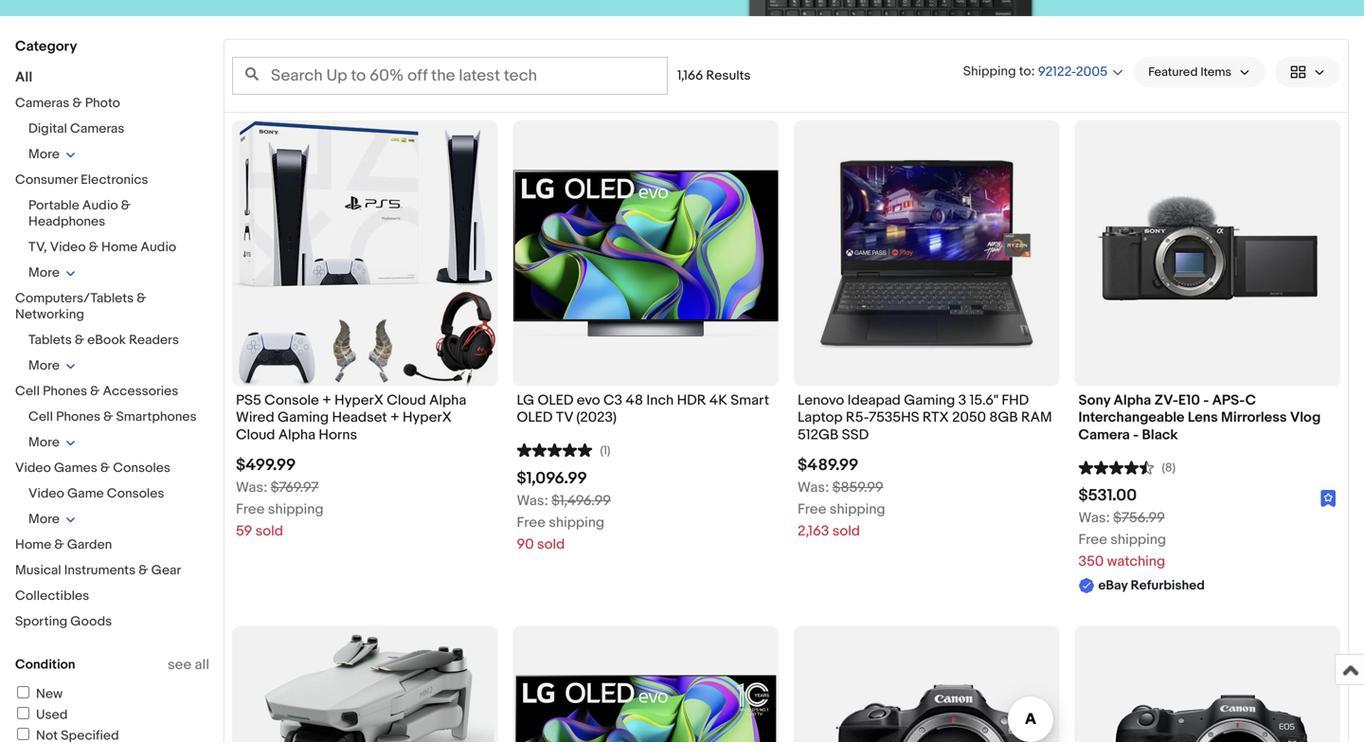 Task type: locate. For each thing, give the bounding box(es) containing it.
gaming down console on the bottom of page
[[278, 409, 329, 426]]

1 horizontal spatial home
[[101, 239, 138, 255]]

0 horizontal spatial gaming
[[278, 409, 329, 426]]

5 more button from the top
[[28, 511, 76, 527]]

video down headphones
[[50, 239, 86, 255]]

sold right 90
[[537, 536, 565, 553]]

was: down $489.99 at the right of page
[[798, 479, 829, 496]]

audio
[[82, 198, 118, 214], [141, 239, 176, 255]]

was: for $1,096.99
[[517, 492, 548, 509]]

hdr
[[677, 392, 707, 409]]

featured items button
[[1134, 57, 1266, 87]]

home & garden link
[[15, 537, 112, 553]]

free inside $489.99 was: $859.99 free shipping 2,163 sold
[[798, 501, 827, 518]]

1 vertical spatial phones
[[56, 409, 100, 425]]

video game consoles link
[[28, 486, 164, 502]]

Used checkbox
[[17, 707, 29, 719]]

lg oled evo c3 48 inch hdr 4k smart oled tv (2023) image
[[513, 120, 779, 386]]

was: down $499.99
[[236, 479, 267, 496]]

more button for cameras
[[28, 146, 76, 163]]

ssd
[[842, 426, 869, 443]]

1 vertical spatial cloud
[[236, 426, 275, 443]]

+ right console on the bottom of page
[[322, 392, 332, 409]]

items
[[1201, 65, 1232, 79]]

2 horizontal spatial sold
[[833, 523, 860, 540]]

gear
[[151, 562, 181, 579]]

alpha
[[429, 392, 467, 409], [1114, 392, 1152, 409], [278, 426, 316, 443]]

shipping inside $499.99 was: $769.97 free shipping 59 sold
[[268, 501, 324, 518]]

sold inside $1,096.99 was: $1,496.99 free shipping 90 sold
[[537, 536, 565, 553]]

shipping down $1,496.99
[[549, 514, 605, 531]]

featured
[[1149, 65, 1198, 79]]

more up consumer
[[28, 146, 60, 163]]

computers/tablets & networking link
[[15, 290, 146, 323]]

consoles
[[113, 460, 170, 476], [107, 486, 164, 502]]

cameras down photo
[[70, 121, 124, 137]]

4 more button from the top
[[28, 435, 76, 451]]

hyperx right headset
[[403, 409, 452, 426]]

lg oled evo c3 48 inch hdr 4k smart oled tv (2023)
[[517, 392, 770, 426]]

1 vertical spatial audio
[[141, 239, 176, 255]]

cell phones & smartphones
[[28, 409, 197, 425]]

1 vertical spatial cameras
[[70, 121, 124, 137]]

garden
[[67, 537, 112, 553]]

more button up home & garden link
[[28, 511, 76, 527]]

shipping inside was: $756.99 free shipping 350 watching
[[1111, 531, 1167, 548]]

0 vertical spatial -
[[1204, 392, 1209, 409]]

tv, video & home audio link
[[28, 239, 176, 255]]

sony alpha zv-e10 - aps-c interchangeable lens mirrorless vlog camera - black image
[[1075, 179, 1341, 327]]

cameras up digital
[[15, 95, 70, 111]]

dji mini 2 drone ready to fly 2 battery bundle and memory -certified refurbished image
[[232, 633, 498, 742]]

phones down cell phones & accessories
[[56, 409, 100, 425]]

video down games
[[28, 486, 64, 502]]

was: down $531.00
[[1079, 509, 1110, 527]]

more up home & garden link
[[28, 511, 60, 527]]

digital cameras link
[[28, 121, 124, 137]]

sony alpha zv-e10 - aps-c interchangeable lens mirrorless vlog camera - black link
[[1079, 392, 1337, 448]]

more for video
[[28, 511, 60, 527]]

shipping
[[268, 501, 324, 518], [830, 501, 886, 518], [549, 514, 605, 531], [1111, 531, 1167, 548]]

lenovo ideapad gaming 3 15.6" fhd laptop r5-7535hs rtx 2050 8gb ram 512gb ssd
[[798, 392, 1053, 443]]

see
[[168, 656, 192, 673]]

new link
[[14, 686, 63, 702]]

sporting
[[15, 614, 67, 630]]

ps5 console + hyperx cloud alpha wired gaming headset + hyperx cloud alpha horns image
[[232, 120, 498, 386]]

free up "2,163"
[[798, 501, 827, 518]]

readers
[[129, 332, 179, 348]]

48
[[626, 392, 643, 409]]

2 vertical spatial video
[[28, 486, 64, 502]]

more button up games
[[28, 435, 76, 451]]

hyperx up headset
[[335, 392, 384, 409]]

cell phones & accessories link
[[15, 383, 178, 399]]

[object undefined] image
[[1321, 490, 1337, 507]]

video left games
[[15, 460, 51, 476]]

1 more button from the top
[[28, 146, 76, 163]]

cloud down wired
[[236, 426, 275, 443]]

free for $1,096.99
[[517, 514, 546, 531]]

musical instruments & gear link
[[15, 562, 181, 579]]

sold inside $499.99 was: $769.97 free shipping 59 sold
[[256, 523, 283, 540]]

(8) link
[[1079, 458, 1176, 475]]

0 vertical spatial video
[[50, 239, 86, 255]]

$499.99
[[236, 455, 296, 475]]

gaming inside ps5 console + hyperx cloud alpha wired gaming headset + hyperx cloud alpha horns
[[278, 409, 329, 426]]

New checkbox
[[17, 686, 29, 698]]

free inside $1,096.99 was: $1,496.99 free shipping 90 sold
[[517, 514, 546, 531]]

sold for $499.99
[[256, 523, 283, 540]]

0 horizontal spatial cameras
[[15, 95, 70, 111]]

1 more from the top
[[28, 146, 60, 163]]

[object undefined] image
[[1321, 490, 1337, 507]]

0 vertical spatial cell
[[15, 383, 40, 399]]

1 horizontal spatial sold
[[537, 536, 565, 553]]

ebook
[[87, 332, 126, 348]]

- down interchangeable at the bottom right
[[1134, 426, 1139, 443]]

consoles up video game consoles
[[113, 460, 170, 476]]

cloud up headset
[[387, 392, 426, 409]]

more button down tv, at the top of page
[[28, 265, 76, 281]]

0 horizontal spatial sold
[[256, 523, 283, 540]]

cell down cell phones & accessories
[[28, 409, 53, 425]]

5 more from the top
[[28, 511, 60, 527]]

oled up "tv"
[[538, 392, 574, 409]]

0 horizontal spatial hyperx
[[335, 392, 384, 409]]

vlog
[[1291, 409, 1321, 426]]

0 vertical spatial audio
[[82, 198, 118, 214]]

was: down $1,096.99
[[517, 492, 548, 509]]

$859.99
[[833, 479, 884, 496]]

shipping down $769.97
[[268, 501, 324, 518]]

more button down digital
[[28, 146, 76, 163]]

free up 350
[[1079, 531, 1108, 548]]

3 more from the top
[[28, 358, 60, 374]]

(8)
[[1162, 461, 1176, 475]]

results
[[706, 68, 751, 84]]

& up the readers
[[137, 290, 146, 307]]

video for game
[[28, 486, 64, 502]]

gaming up "rtx"
[[904, 392, 956, 409]]

all
[[15, 69, 32, 86]]

cell
[[15, 383, 40, 399], [28, 409, 53, 425]]

featured items
[[1149, 65, 1232, 79]]

portable
[[28, 198, 79, 214]]

alpha down console on the bottom of page
[[278, 426, 316, 443]]

92122-
[[1038, 64, 1076, 80]]

free up 90
[[517, 514, 546, 531]]

black
[[1142, 426, 1179, 443]]

digital cameras
[[28, 121, 124, 137]]

sold right 59 at the left bottom
[[256, 523, 283, 540]]

view: gallery view image
[[1291, 62, 1326, 82]]

0 horizontal spatial cloud
[[236, 426, 275, 443]]

1 vertical spatial cell
[[28, 409, 53, 425]]

consoles down the video games & consoles link at the bottom left of page
[[107, 486, 164, 502]]

1 vertical spatial home
[[15, 537, 51, 553]]

more for computers/tablets
[[28, 358, 60, 374]]

1 horizontal spatial cloud
[[387, 392, 426, 409]]

more for cell
[[28, 435, 60, 451]]

sold
[[256, 523, 283, 540], [833, 523, 860, 540], [537, 536, 565, 553]]

2 more from the top
[[28, 265, 60, 281]]

camera
[[1079, 426, 1130, 443]]

shipping inside $1,096.99 was: $1,496.99 free shipping 90 sold
[[549, 514, 605, 531]]

home down portable audio & headphones link on the left top of page
[[101, 239, 138, 255]]

+ right headset
[[390, 409, 400, 426]]

portable audio & headphones link
[[28, 198, 131, 230]]

more
[[28, 146, 60, 163], [28, 265, 60, 281], [28, 358, 60, 374], [28, 435, 60, 451], [28, 511, 60, 527]]

tablets
[[28, 332, 72, 348]]

more up games
[[28, 435, 60, 451]]

:
[[1032, 63, 1035, 80]]

1 horizontal spatial -
[[1204, 392, 1209, 409]]

1 horizontal spatial gaming
[[904, 392, 956, 409]]

phones
[[43, 383, 87, 399], [56, 409, 100, 425]]

shipping down $756.99
[[1111, 531, 1167, 548]]

&
[[72, 95, 82, 111], [121, 198, 131, 214], [89, 239, 98, 255], [137, 290, 146, 307], [75, 332, 84, 348], [90, 383, 100, 399], [103, 409, 113, 425], [100, 460, 110, 476], [54, 537, 64, 553], [139, 562, 148, 579]]

collectibles link
[[15, 588, 89, 604]]

tv
[[556, 409, 573, 426]]

0 vertical spatial consoles
[[113, 460, 170, 476]]

more button down the tablets
[[28, 358, 76, 374]]

ebay
[[1099, 578, 1128, 594]]

more down the tablets
[[28, 358, 60, 374]]

shipping inside $489.99 was: $859.99 free shipping 2,163 sold
[[830, 501, 886, 518]]

- right e10
[[1204, 392, 1209, 409]]

more button
[[28, 146, 76, 163], [28, 265, 76, 281], [28, 358, 76, 374], [28, 435, 76, 451], [28, 511, 76, 527]]

hyperx
[[335, 392, 384, 409], [403, 409, 452, 426]]

& left photo
[[72, 95, 82, 111]]

phones down the tablets
[[43, 383, 87, 399]]

shipping down $859.99
[[830, 501, 886, 518]]

2 horizontal spatial alpha
[[1114, 392, 1152, 409]]

video inside portable audio & headphones tv, video & home audio
[[50, 239, 86, 255]]

free up 59 at the left bottom
[[236, 501, 265, 518]]

cell down the tablets
[[15, 383, 40, 399]]

phones for accessories
[[43, 383, 87, 399]]

0 vertical spatial phones
[[43, 383, 87, 399]]

portable audio & headphones tv, video & home audio
[[28, 198, 176, 255]]

& up video game consoles
[[100, 460, 110, 476]]

sold for $489.99
[[833, 523, 860, 540]]

0 vertical spatial home
[[101, 239, 138, 255]]

zv-
[[1155, 392, 1179, 409]]

cameras
[[15, 95, 70, 111], [70, 121, 124, 137]]

home
[[101, 239, 138, 255], [15, 537, 51, 553]]

was: inside $489.99 was: $859.99 free shipping 2,163 sold
[[798, 479, 829, 496]]

$756.99
[[1114, 509, 1165, 527]]

3 more button from the top
[[28, 358, 76, 374]]

& left garden
[[54, 537, 64, 553]]

games
[[54, 460, 97, 476]]

photo
[[85, 95, 120, 111]]

video games & consoles link
[[15, 460, 170, 476]]

4 more from the top
[[28, 435, 60, 451]]

alpha up interchangeable at the bottom right
[[1114, 392, 1152, 409]]

phones for smartphones
[[56, 409, 100, 425]]

1,166
[[678, 68, 703, 84]]

more button for video
[[28, 511, 76, 527]]

was: inside was: $756.99 free shipping 350 watching
[[1079, 509, 1110, 527]]

sold for $1,096.99
[[537, 536, 565, 553]]

all
[[195, 656, 209, 673]]

home inside portable audio & headphones tv, video & home audio
[[101, 239, 138, 255]]

fhd
[[1002, 392, 1029, 409]]

sold right "2,163"
[[833, 523, 860, 540]]

more down tv, at the top of page
[[28, 265, 60, 281]]

0 horizontal spatial -
[[1134, 426, 1139, 443]]

free inside $499.99 was: $769.97 free shipping 59 sold
[[236, 501, 265, 518]]

alpha left lg
[[429, 392, 467, 409]]

oled down lg
[[517, 409, 553, 426]]

was: inside $499.99 was: $769.97 free shipping 59 sold
[[236, 479, 267, 496]]

1 vertical spatial video
[[15, 460, 51, 476]]

sold inside $489.99 was: $859.99 free shipping 2,163 sold
[[833, 523, 860, 540]]

video for games
[[15, 460, 51, 476]]

2,163
[[798, 523, 830, 540]]

2 more button from the top
[[28, 265, 76, 281]]

0 horizontal spatial home
[[15, 537, 51, 553]]

home up "musical"
[[15, 537, 51, 553]]

r5-
[[846, 409, 869, 426]]

home inside home & garden musical instruments & gear collectibles sporting goods
[[15, 537, 51, 553]]

was: inside $1,096.99 was: $1,496.99 free shipping 90 sold
[[517, 492, 548, 509]]



Task type: vqa. For each thing, say whether or not it's contained in the screenshot.
'(8)' link
yes



Task type: describe. For each thing, give the bounding box(es) containing it.
e10
[[1179, 392, 1201, 409]]

lenovo ideapad gaming 3 15.6" fhd laptop r5-7535hs rtx 2050 8gb ram 512gb ssd image
[[794, 120, 1060, 386]]

aps-
[[1213, 392, 1246, 409]]

used
[[36, 707, 68, 723]]

interchangeable
[[1079, 409, 1185, 426]]

alpha inside sony alpha zv-e10 - aps-c interchangeable lens mirrorless vlog camera - black
[[1114, 392, 1152, 409]]

0 vertical spatial cloud
[[387, 392, 426, 409]]

$1,096.99 was: $1,496.99 free shipping 90 sold
[[517, 469, 611, 553]]

5 out of 5 stars image
[[517, 441, 593, 458]]

goods
[[70, 614, 112, 630]]

cell for cell phones & smartphones
[[28, 409, 53, 425]]

rtx
[[923, 409, 949, 426]]

more button for computers/tablets
[[28, 358, 76, 374]]

c3
[[604, 392, 623, 409]]

networking
[[15, 307, 84, 323]]

used link
[[14, 707, 68, 723]]

shipping for $1,096.99
[[549, 514, 605, 531]]

$531.00
[[1079, 486, 1137, 506]]

$489.99 was: $859.99 free shipping 2,163 sold
[[798, 455, 886, 540]]

& down portable audio & headphones link on the left top of page
[[89, 239, 98, 255]]

laptop
[[798, 409, 843, 426]]

cameras & photo
[[15, 95, 120, 111]]

(1)
[[600, 443, 611, 458]]

2005
[[1076, 64, 1108, 80]]

evo
[[577, 392, 601, 409]]

ps5 console + hyperx cloud alpha wired gaming headset + hyperx cloud alpha horns link
[[236, 392, 494, 448]]

c
[[1246, 392, 1257, 409]]

& left gear
[[139, 562, 148, 579]]

computers/tablets & networking
[[15, 290, 146, 323]]

free for $499.99
[[236, 501, 265, 518]]

tablets & ebook readers
[[28, 332, 179, 348]]

watching
[[1107, 553, 1166, 570]]

was: for $499.99
[[236, 479, 267, 496]]

see all
[[168, 656, 209, 673]]

new
[[36, 686, 63, 702]]

home & garden musical instruments & gear collectibles sporting goods
[[15, 537, 181, 630]]

video game consoles
[[28, 486, 164, 502]]

sporting goods link
[[15, 614, 112, 630]]

4k
[[710, 392, 728, 409]]

0 horizontal spatial audio
[[82, 198, 118, 214]]

inch
[[647, 392, 674, 409]]

0 horizontal spatial +
[[322, 392, 332, 409]]

shipping to : 92122-2005
[[964, 63, 1108, 80]]

Enter your search keyword text field
[[232, 57, 668, 95]]

& inside computers/tablets & networking
[[137, 290, 146, 307]]

headphones
[[28, 214, 105, 230]]

tablets & ebook readers link
[[28, 332, 179, 348]]

tv,
[[28, 239, 47, 255]]

1 horizontal spatial hyperx
[[403, 409, 452, 426]]

1 vertical spatial -
[[1134, 426, 1139, 443]]

to
[[1019, 63, 1032, 80]]

8gb
[[990, 409, 1018, 426]]

see all button
[[168, 656, 209, 673]]

lenovo
[[798, 392, 845, 409]]

consumer electronics link
[[15, 172, 148, 188]]

1 horizontal spatial cameras
[[70, 121, 124, 137]]

cell for cell phones & accessories
[[15, 383, 40, 399]]

ram
[[1022, 409, 1053, 426]]

gaming inside lenovo ideapad gaming 3 15.6" fhd laptop r5-7535hs rtx 2050 8gb ram 512gb ssd
[[904, 392, 956, 409]]

0 vertical spatial cameras
[[15, 95, 70, 111]]

512gb
[[798, 426, 839, 443]]

ps5 console + hyperx cloud alpha wired gaming headset + hyperx cloud alpha horns
[[236, 392, 467, 443]]

1 horizontal spatial alpha
[[429, 392, 467, 409]]

lg oled evo c3 48 inch hdr 4k smart oled tv (2023) link
[[517, 392, 775, 431]]

ideapad
[[848, 392, 901, 409]]

was: for $489.99
[[798, 479, 829, 496]]

1 horizontal spatial audio
[[141, 239, 176, 255]]

lens
[[1188, 409, 1218, 426]]

free inside was: $756.99 free shipping 350 watching
[[1079, 531, 1108, 548]]

sony
[[1079, 392, 1111, 409]]

free for $489.99
[[798, 501, 827, 518]]

video games & consoles
[[15, 460, 170, 476]]

was: $756.99 free shipping 350 watching
[[1079, 509, 1167, 570]]

& up cell phones & smartphones 'link' on the bottom of page
[[90, 383, 100, 399]]

2050
[[953, 409, 987, 426]]

0 horizontal spatial alpha
[[278, 426, 316, 443]]

15.6"
[[970, 392, 999, 409]]

horns
[[319, 426, 357, 443]]

canon eos r100 mirrorless camera, rf mount, body only image
[[794, 653, 1060, 742]]

Not Specified checkbox
[[17, 728, 29, 740]]

(2023)
[[577, 409, 617, 426]]

musical
[[15, 562, 61, 579]]

$489.99
[[798, 455, 859, 475]]

1 horizontal spatial +
[[390, 409, 400, 426]]

lg oled evo c3 42 inch hdr 4k smart oled tv (2023) image
[[513, 626, 779, 742]]

smart
[[731, 392, 770, 409]]

7535hs
[[869, 409, 920, 426]]

shipping for $499.99
[[268, 501, 324, 518]]

& down cell phones & accessories link
[[103, 409, 113, 425]]

accessories
[[103, 383, 178, 399]]

digital
[[28, 121, 67, 137]]

consumer electronics
[[15, 172, 148, 188]]

1 vertical spatial consoles
[[107, 486, 164, 502]]

4.5 out of 5 stars image
[[1079, 458, 1155, 475]]

ebay refurbished
[[1099, 578, 1205, 594]]

instruments
[[64, 562, 136, 579]]

headset
[[332, 409, 387, 426]]

& down electronics
[[121, 198, 131, 214]]

shipping for $489.99
[[830, 501, 886, 518]]

canon eos r8 full-frame mirrorless camera (body only), rf mount, 24.2 mp, 4k image
[[1075, 653, 1341, 742]]

sony alpha zv-e10 - aps-c interchangeable lens mirrorless vlog camera - black
[[1079, 392, 1321, 443]]

computers/tablets
[[15, 290, 134, 307]]

consumer
[[15, 172, 78, 188]]

game
[[67, 486, 104, 502]]

& left the ebook
[[75, 332, 84, 348]]

lenovo ideapad gaming 3 15.6" fhd laptop r5-7535hs rtx 2050 8gb ram 512gb ssd link
[[798, 392, 1056, 448]]

lg
[[517, 392, 535, 409]]

more button for cell
[[28, 435, 76, 451]]

more for cameras
[[28, 146, 60, 163]]

$1,096.99
[[517, 469, 587, 488]]



